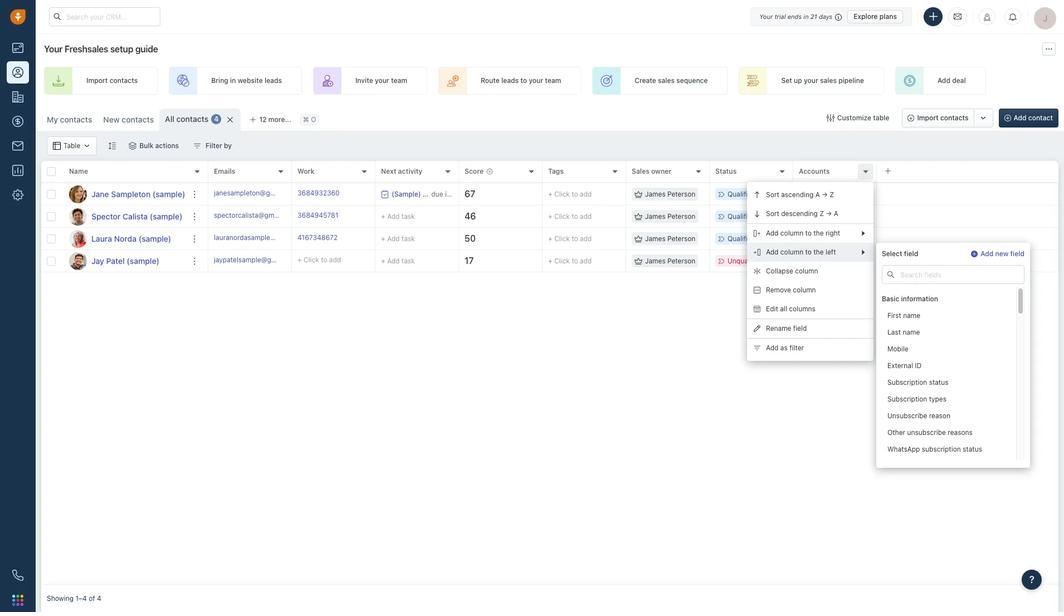 Task type: vqa. For each thing, say whether or not it's contained in the screenshot.
Forecast
no



Task type: locate. For each thing, give the bounding box(es) containing it.
qualified for 46
[[728, 212, 756, 221]]

→ up the techcave (sample) link at the right
[[822, 191, 828, 199]]

j image
[[69, 185, 87, 203]]

container_wx8msf4aqz5i3rn1 image left customize
[[827, 114, 835, 122]]

0 vertical spatial sort
[[767, 191, 780, 199]]

1 + click to add from the top
[[549, 190, 592, 198]]

add contact button
[[999, 109, 1059, 128]]

→ inside menu item
[[827, 210, 833, 218]]

2 + click to add from the top
[[549, 212, 592, 221]]

row group
[[41, 183, 209, 273], [209, 183, 1059, 273]]

+ click to add for 17
[[549, 257, 592, 265]]

2 subscription from the top
[[888, 395, 928, 404]]

1 team from the left
[[391, 77, 407, 85]]

1 james peterson from the top
[[646, 190, 696, 198]]

table
[[874, 114, 890, 122]]

3 qualified from the top
[[728, 235, 756, 243]]

new contacts
[[103, 115, 154, 124]]

explore plans
[[854, 12, 898, 20]]

1 vertical spatial →
[[827, 210, 833, 218]]

2 james peterson from the top
[[646, 212, 696, 221]]

1 vertical spatial sort
[[767, 210, 780, 218]]

(sample) up right
[[831, 212, 859, 221]]

in left 21
[[804, 13, 809, 20]]

contacts right all
[[176, 114, 209, 124]]

(sample) for spector calista (sample)
[[150, 212, 183, 221]]

0 vertical spatial name
[[904, 312, 921, 320]]

4 right of
[[97, 595, 101, 603]]

add for add deal
[[938, 77, 951, 85]]

4 james peterson from the top
[[646, 257, 696, 265]]

1 horizontal spatial leads
[[502, 77, 519, 85]]

1 vertical spatial the
[[814, 248, 824, 257]]

⌘
[[303, 116, 309, 124]]

grid
[[41, 160, 1059, 586]]

0 vertical spatial 4
[[214, 115, 219, 123]]

0 vertical spatial your
[[760, 13, 773, 20]]

Search your CRM... text field
[[49, 7, 161, 26]]

table button
[[47, 137, 97, 156]]

1 vertical spatial a
[[834, 210, 839, 218]]

(sample) down spector calista (sample) link
[[139, 234, 171, 243]]

set up your sales pipeline link
[[739, 67, 885, 95]]

2 horizontal spatial your
[[804, 77, 819, 85]]

2 the from the top
[[814, 248, 824, 257]]

1 vertical spatial subscription
[[904, 462, 943, 471]]

your right up
[[804, 77, 819, 85]]

2 vertical spatial qualified
[[728, 235, 756, 243]]

3 james from the top
[[646, 235, 666, 243]]

import contacts group
[[903, 109, 994, 128]]

new contacts button
[[98, 109, 160, 131], [103, 115, 154, 124]]

edit
[[767, 305, 779, 314]]

sort left descending
[[767, 210, 780, 218]]

1 sales from the left
[[658, 77, 675, 85]]

field down the columns
[[794, 325, 807, 333]]

import down the add deal link on the right
[[918, 114, 939, 122]]

press space to select this row. row containing jane sampleton (sample)
[[41, 183, 209, 206]]

calista
[[123, 212, 148, 221]]

(sample) right calista
[[150, 212, 183, 221]]

1 vertical spatial z
[[820, 210, 825, 218]]

next activity
[[381, 167, 423, 176]]

work
[[298, 167, 315, 176]]

import down your freshsales setup guide
[[86, 77, 108, 85]]

(sample)
[[153, 189, 185, 199], [835, 190, 863, 198], [150, 212, 183, 221], [831, 212, 859, 221], [139, 234, 171, 243], [830, 235, 858, 243], [127, 256, 159, 266], [823, 257, 850, 265]]

container_wx8msf4aqz5i3rn1 image down sales
[[635, 190, 643, 198]]

+ add task for 50
[[381, 234, 415, 243]]

widgetz.io (sample) link
[[799, 190, 863, 198]]

jane sampleton (sample) link
[[91, 189, 185, 200]]

my contacts button
[[41, 109, 98, 131], [47, 115, 92, 124]]

(sample) up the left
[[830, 235, 858, 243]]

filter by button
[[186, 137, 239, 156]]

1 horizontal spatial in
[[804, 13, 809, 20]]

import for the import contacts link
[[86, 77, 108, 85]]

field right new
[[1011, 250, 1025, 258]]

1 vertical spatial status
[[963, 446, 983, 454]]

add contact
[[1014, 114, 1054, 122]]

norda
[[114, 234, 137, 243]]

2 + add task from the top
[[381, 234, 415, 243]]

1 horizontal spatial z
[[830, 191, 835, 199]]

add column to the left menu
[[877, 243, 1031, 475]]

name right the last
[[903, 329, 921, 337]]

4 james from the top
[[646, 257, 666, 265]]

jaypatelsample@gmail.com link
[[214, 255, 300, 267]]

import contacts inside import contacts 'button'
[[918, 114, 969, 122]]

2 row group from the left
[[209, 183, 1059, 273]]

3 cell from the top
[[877, 228, 1059, 250]]

right
[[826, 229, 841, 238]]

menu
[[748, 182, 874, 361]]

0 horizontal spatial team
[[391, 77, 407, 85]]

click for 17
[[555, 257, 570, 265]]

invite
[[356, 77, 373, 85]]

sales right create
[[658, 77, 675, 85]]

task for 50
[[402, 234, 415, 243]]

0 horizontal spatial your
[[44, 44, 63, 54]]

qualified
[[728, 190, 756, 198], [728, 212, 756, 221], [728, 235, 756, 243]]

0 vertical spatial task
[[402, 212, 415, 220]]

1 vertical spatial subscription
[[888, 395, 928, 404]]

1 subscription from the top
[[888, 379, 928, 387]]

0 vertical spatial status
[[930, 379, 949, 387]]

remove
[[767, 286, 792, 295]]

your
[[760, 13, 773, 20], [44, 44, 63, 54]]

the
[[814, 229, 824, 238], [814, 248, 824, 257]]

1 horizontal spatial 4
[[214, 115, 219, 123]]

team
[[391, 77, 407, 85], [545, 77, 562, 85]]

acme inc (sample)
[[799, 235, 858, 243]]

task for 46
[[402, 212, 415, 220]]

mobile
[[888, 345, 909, 354]]

subscription down "external id"
[[888, 379, 928, 387]]

4 cell from the top
[[877, 250, 1059, 272]]

3 james peterson from the top
[[646, 235, 696, 243]]

container_wx8msf4aqz5i3rn1 image
[[827, 114, 835, 122], [129, 142, 137, 150], [194, 142, 201, 150], [381, 190, 389, 198], [635, 190, 643, 198]]

0 horizontal spatial import contacts
[[86, 77, 138, 85]]

1 vertical spatial name
[[903, 329, 921, 337]]

jay patel (sample)
[[91, 256, 159, 266]]

e corp (sample) link
[[799, 257, 850, 265]]

send email image
[[954, 12, 962, 21]]

to
[[521, 77, 527, 85], [572, 190, 578, 198], [572, 212, 578, 221], [806, 229, 812, 238], [572, 235, 578, 243], [806, 248, 812, 257], [321, 256, 328, 264], [572, 257, 578, 265]]

acme inc (sample) link
[[799, 235, 858, 243]]

subscription down whatsapp subscription status
[[904, 462, 943, 471]]

4 inside the all contacts 4
[[214, 115, 219, 123]]

+ click to add
[[549, 190, 592, 198], [549, 212, 592, 221], [549, 235, 592, 243], [549, 257, 592, 265]]

0 vertical spatial z
[[830, 191, 835, 199]]

press space to select this row. row
[[41, 183, 209, 206], [209, 183, 1059, 206], [41, 206, 209, 228], [209, 206, 1059, 228], [41, 228, 209, 250], [209, 228, 1059, 250], [41, 250, 209, 273], [209, 250, 1059, 273]]

0 vertical spatial a
[[816, 191, 820, 199]]

column up 'e'
[[781, 248, 804, 257]]

→ down widgetz.io (sample) link
[[827, 210, 833, 218]]

3 peterson from the top
[[668, 235, 696, 243]]

janesampleton@gmail.com
[[214, 189, 298, 197]]

l image
[[69, 230, 87, 248]]

add as filter
[[767, 344, 805, 353]]

new
[[996, 250, 1009, 258]]

press space to select this row. row containing laura norda (sample)
[[41, 228, 209, 250]]

0 vertical spatial import
[[86, 77, 108, 85]]

1 leads from the left
[[265, 77, 282, 85]]

1 vertical spatial 4
[[97, 595, 101, 603]]

reasons
[[948, 429, 973, 437]]

4 up filter by
[[214, 115, 219, 123]]

add as filter menu item
[[748, 339, 874, 358]]

2 peterson from the top
[[668, 212, 696, 221]]

name down "basic information"
[[904, 312, 921, 320]]

menu containing sort ascending a → z
[[748, 182, 874, 361]]

as
[[781, 344, 788, 353]]

2 sort from the top
[[767, 210, 780, 218]]

your
[[375, 77, 390, 85], [529, 77, 544, 85], [804, 77, 819, 85]]

2 vertical spatial + add task
[[381, 257, 415, 265]]

your right invite
[[375, 77, 390, 85]]

peterson for 46
[[668, 212, 696, 221]]

subscription up unsubscribe
[[888, 395, 928, 404]]

0 vertical spatial qualified
[[728, 190, 756, 198]]

0 vertical spatial the
[[814, 229, 824, 238]]

0 horizontal spatial a
[[816, 191, 820, 199]]

3 + click to add from the top
[[549, 235, 592, 243]]

your trial ends in 21 days
[[760, 13, 833, 20]]

contacts down "add deal"
[[941, 114, 969, 122]]

team inside "link"
[[545, 77, 562, 85]]

all
[[781, 305, 788, 314]]

(sample) right sampleton
[[153, 189, 185, 199]]

4 peterson from the top
[[668, 257, 696, 265]]

2 your from the left
[[529, 77, 544, 85]]

s image
[[69, 208, 87, 226]]

peterson for 17
[[668, 257, 696, 265]]

0 horizontal spatial leads
[[265, 77, 282, 85]]

cell for 50
[[877, 228, 1059, 250]]

basic information
[[883, 295, 939, 303]]

2 team from the left
[[545, 77, 562, 85]]

add inside menu item
[[767, 344, 779, 353]]

sort for sort ascending a → z
[[767, 191, 780, 199]]

container_wx8msf4aqz5i3rn1 image for 17
[[635, 257, 643, 265]]

2 cell from the top
[[877, 206, 1059, 227]]

0 vertical spatial import contacts
[[86, 77, 138, 85]]

1 peterson from the top
[[668, 190, 696, 198]]

unqualified
[[728, 257, 764, 265]]

0 vertical spatial + add task
[[381, 212, 415, 220]]

name
[[904, 312, 921, 320], [903, 329, 921, 337]]

field for rename field
[[794, 325, 807, 333]]

status for whatsapp subscription status
[[963, 446, 983, 454]]

container_wx8msf4aqz5i3rn1 image inside bulk actions button
[[129, 142, 137, 150]]

1 vertical spatial + add task
[[381, 234, 415, 243]]

the left right
[[814, 229, 824, 238]]

3684932360 link
[[298, 188, 340, 200]]

contacts right new
[[122, 115, 154, 124]]

1 horizontal spatial your
[[760, 13, 773, 20]]

0 horizontal spatial your
[[375, 77, 390, 85]]

1 horizontal spatial a
[[834, 210, 839, 218]]

column inside collapse column menu item
[[796, 267, 819, 276]]

in right bring
[[230, 77, 236, 85]]

0 horizontal spatial field
[[794, 325, 807, 333]]

field inside menu item
[[794, 325, 807, 333]]

1 the from the top
[[814, 229, 824, 238]]

container_wx8msf4aqz5i3rn1 image for 46
[[635, 213, 643, 220]]

add
[[938, 77, 951, 85], [1014, 114, 1027, 122], [387, 212, 400, 220], [767, 229, 779, 238], [387, 234, 400, 243], [767, 248, 779, 257], [981, 250, 994, 258], [387, 257, 400, 265], [767, 344, 779, 353]]

1 row group from the left
[[41, 183, 209, 273]]

1 vertical spatial qualified
[[728, 212, 756, 221]]

container_wx8msf4aqz5i3rn1 image left the 'bulk' at top left
[[129, 142, 137, 150]]

column
[[781, 229, 804, 238], [781, 248, 804, 257], [796, 267, 819, 276], [793, 286, 817, 295]]

0 horizontal spatial z
[[820, 210, 825, 218]]

contacts inside 'button'
[[941, 114, 969, 122]]

owner
[[652, 167, 672, 176]]

2 james from the top
[[646, 212, 666, 221]]

to inside route leads to your team "link"
[[521, 77, 527, 85]]

2 vertical spatial task
[[402, 257, 415, 265]]

2 task from the top
[[402, 234, 415, 243]]

1 vertical spatial in
[[230, 77, 236, 85]]

1 james from the top
[[646, 190, 666, 198]]

sort inside 'menu item'
[[767, 191, 780, 199]]

guide
[[135, 44, 158, 54]]

container_wx8msf4aqz5i3rn1 image inside customize table button
[[827, 114, 835, 122]]

select
[[883, 250, 903, 258]]

1 horizontal spatial import
[[918, 114, 939, 122]]

bring in website leads
[[211, 77, 282, 85]]

corp
[[805, 257, 821, 265]]

phone element
[[7, 565, 29, 587]]

status up types
[[930, 379, 949, 387]]

import contacts for the import contacts link
[[86, 77, 138, 85]]

style_myh0__igzzd8unmi image
[[108, 142, 116, 150]]

+ click to add for 67
[[549, 190, 592, 198]]

field right select
[[905, 250, 919, 258]]

external id
[[888, 362, 922, 370]]

add inside add contact button
[[1014, 114, 1027, 122]]

your left trial
[[760, 13, 773, 20]]

name row
[[41, 161, 209, 183]]

+ click to add for 50
[[549, 235, 592, 243]]

leads right website at left top
[[265, 77, 282, 85]]

0 vertical spatial in
[[804, 13, 809, 20]]

container_wx8msf4aqz5i3rn1 image inside filter by button
[[194, 142, 201, 150]]

leads inside "link"
[[502, 77, 519, 85]]

column for add column to the left
[[781, 248, 804, 257]]

sort inside menu item
[[767, 210, 780, 218]]

contacts
[[110, 77, 138, 85], [941, 114, 969, 122], [176, 114, 209, 124], [60, 115, 92, 124], [122, 115, 154, 124]]

12 more...
[[259, 115, 291, 124]]

the up 'e corp (sample)'
[[814, 248, 824, 257]]

(sample) down laura norda (sample) link
[[127, 256, 159, 266]]

your for your freshsales setup guide
[[44, 44, 63, 54]]

deal
[[953, 77, 967, 85]]

1 horizontal spatial team
[[545, 77, 562, 85]]

a inside menu item
[[834, 210, 839, 218]]

column inside remove column menu item
[[793, 286, 817, 295]]

your left freshsales
[[44, 44, 63, 54]]

1 horizontal spatial import contacts
[[918, 114, 969, 122]]

1 task from the top
[[402, 212, 415, 220]]

12
[[259, 115, 267, 124]]

1 vertical spatial import contacts
[[918, 114, 969, 122]]

status down whatsapp subscription status
[[945, 462, 965, 471]]

1 horizontal spatial your
[[529, 77, 544, 85]]

last
[[888, 329, 901, 337]]

1 horizontal spatial field
[[905, 250, 919, 258]]

1 vertical spatial task
[[402, 234, 415, 243]]

3 + add task from the top
[[381, 257, 415, 265]]

column for remove column
[[793, 286, 817, 295]]

1 qualified from the top
[[728, 190, 756, 198]]

add for add column to the left
[[767, 248, 779, 257]]

add for 46
[[580, 212, 592, 221]]

website
[[238, 77, 263, 85]]

column down 'e'
[[796, 267, 819, 276]]

add for add column to the right
[[767, 229, 779, 238]]

container_wx8msf4aqz5i3rn1 image
[[53, 142, 61, 150], [83, 142, 91, 150], [635, 213, 643, 220], [635, 235, 643, 243], [635, 257, 643, 265]]

subscription
[[888, 379, 928, 387], [888, 395, 928, 404]]

james for 46
[[646, 212, 666, 221]]

cell
[[877, 183, 1059, 205], [877, 206, 1059, 227], [877, 228, 1059, 250], [877, 250, 1059, 272]]

showing
[[47, 595, 74, 603]]

3 task from the top
[[402, 257, 415, 265]]

score
[[465, 167, 484, 176]]

widgetz.io
[[799, 190, 833, 198]]

sort left ascending
[[767, 191, 780, 199]]

1 vertical spatial your
[[44, 44, 63, 54]]

→ inside 'menu item'
[[822, 191, 828, 199]]

0 vertical spatial →
[[822, 191, 828, 199]]

(sample) down the left
[[823, 257, 850, 265]]

2 leads from the left
[[502, 77, 519, 85]]

add inside add column to the left menu
[[981, 250, 994, 258]]

0 horizontal spatial sales
[[658, 77, 675, 85]]

column up the columns
[[793, 286, 817, 295]]

name for last name
[[903, 329, 921, 337]]

press space to select this row. row containing 67
[[209, 183, 1059, 206]]

1 your from the left
[[375, 77, 390, 85]]

1 horizontal spatial sales
[[821, 77, 837, 85]]

sales
[[632, 167, 650, 176]]

a
[[816, 191, 820, 199], [834, 210, 839, 218]]

import contacts button
[[903, 109, 975, 128]]

james peterson for 50
[[646, 235, 696, 243]]

import contacts down setup
[[86, 77, 138, 85]]

add for add contact
[[1014, 114, 1027, 122]]

column down descending
[[781, 229, 804, 238]]

your inside "link"
[[529, 77, 544, 85]]

0 vertical spatial subscription
[[888, 379, 928, 387]]

name
[[69, 167, 88, 176]]

subscription down other unsubscribe reasons
[[923, 446, 962, 454]]

collapse column menu item
[[748, 262, 874, 281]]

invite your team link
[[313, 67, 428, 95]]

subscription
[[923, 446, 962, 454], [904, 462, 943, 471]]

add for 17
[[580, 257, 592, 265]]

status down reasons
[[963, 446, 983, 454]]

1 cell from the top
[[877, 183, 1059, 205]]

1 sort from the top
[[767, 191, 780, 199]]

sort
[[767, 191, 780, 199], [767, 210, 780, 218]]

spector calista (sample)
[[91, 212, 183, 221]]

james
[[646, 190, 666, 198], [646, 212, 666, 221], [646, 235, 666, 243], [646, 257, 666, 265]]

create
[[635, 77, 657, 85]]

1 vertical spatial import
[[918, 114, 939, 122]]

leads right the route
[[502, 77, 519, 85]]

import inside 'button'
[[918, 114, 939, 122]]

your right the route
[[529, 77, 544, 85]]

container_wx8msf4aqz5i3rn1 image for filter by button
[[194, 142, 201, 150]]

task for 17
[[402, 257, 415, 265]]

jaypatelsample@gmail.com
[[214, 256, 300, 264]]

+ add task for 46
[[381, 212, 415, 220]]

e
[[799, 257, 803, 265]]

+ add task
[[381, 212, 415, 220], [381, 234, 415, 243], [381, 257, 415, 265]]

cell for 17
[[877, 250, 1059, 272]]

1 + add task from the top
[[381, 212, 415, 220]]

sales left "pipeline"
[[821, 77, 837, 85]]

a inside 'menu item'
[[816, 191, 820, 199]]

container_wx8msf4aqz5i3rn1 image for bulk actions button
[[129, 142, 137, 150]]

sales
[[658, 77, 675, 85], [821, 77, 837, 85]]

+ add task for 17
[[381, 257, 415, 265]]

e corp (sample)
[[799, 257, 850, 265]]

container_wx8msf4aqz5i3rn1 image left filter at the left of page
[[194, 142, 201, 150]]

spector
[[91, 212, 121, 221]]

0 vertical spatial subscription
[[923, 446, 962, 454]]

import contacts down the add deal link on the right
[[918, 114, 969, 122]]

remove column
[[767, 286, 817, 295]]

4 + click to add from the top
[[549, 257, 592, 265]]

0 horizontal spatial import
[[86, 77, 108, 85]]

2 vertical spatial status
[[945, 462, 965, 471]]

2 qualified from the top
[[728, 212, 756, 221]]



Task type: describe. For each thing, give the bounding box(es) containing it.
click for 46
[[555, 212, 570, 221]]

add deal
[[938, 77, 967, 85]]

emails
[[214, 167, 235, 176]]

add for add new field
[[981, 250, 994, 258]]

bring in website leads link
[[169, 67, 302, 95]]

accounts
[[799, 167, 830, 176]]

jay patel (sample) link
[[91, 256, 159, 267]]

container_wx8msf4aqz5i3rn1 image down next
[[381, 190, 389, 198]]

click for 50
[[555, 235, 570, 243]]

all
[[165, 114, 174, 124]]

add for 67
[[580, 190, 592, 198]]

lauranordasample@gmail.com link
[[214, 233, 309, 245]]

subscription for sms
[[904, 462, 943, 471]]

freshworks switcher image
[[12, 595, 23, 606]]

jane sampleton (sample)
[[91, 189, 185, 199]]

the for left
[[814, 248, 824, 257]]

sort descending z → a
[[767, 210, 839, 218]]

press space to select this row. row containing 17
[[209, 250, 1059, 273]]

bulk actions button
[[122, 137, 186, 156]]

your freshsales setup guide
[[44, 44, 158, 54]]

spectorcalista@gmail.com 3684945781
[[214, 211, 339, 220]]

subscription for whatsapp
[[923, 446, 962, 454]]

up
[[794, 77, 803, 85]]

filter by
[[206, 142, 232, 150]]

column for add column to the right
[[781, 229, 804, 238]]

reason
[[930, 412, 951, 421]]

actions
[[155, 142, 179, 150]]

information
[[902, 295, 939, 303]]

row group containing jane sampleton (sample)
[[41, 183, 209, 273]]

17
[[465, 256, 474, 266]]

(sample) for acme inc (sample)
[[830, 235, 858, 243]]

qualified for 67
[[728, 190, 756, 198]]

rename field menu item
[[748, 319, 874, 338]]

unsubscribe
[[888, 412, 928, 421]]

grid containing 67
[[41, 160, 1059, 586]]

lauranordasample@gmail.com
[[214, 234, 309, 242]]

rename field
[[767, 325, 807, 333]]

phone image
[[12, 570, 23, 581]]

peterson for 67
[[668, 190, 696, 198]]

route leads to your team
[[481, 77, 562, 85]]

press space to select this row. row containing 46
[[209, 206, 1059, 228]]

add for 50
[[580, 235, 592, 243]]

more...
[[269, 115, 291, 124]]

(sample) for laura norda (sample)
[[139, 234, 171, 243]]

ends
[[788, 13, 802, 20]]

all contacts link
[[165, 114, 209, 125]]

jay
[[91, 256, 104, 266]]

peterson for 50
[[668, 235, 696, 243]]

container_wx8msf4aqz5i3rn1 image for 50
[[635, 235, 643, 243]]

click for 67
[[555, 190, 570, 198]]

sort ascending a → z menu item
[[748, 186, 874, 205]]

subscription for subscription types
[[888, 395, 928, 404]]

other unsubscribe reasons
[[888, 429, 973, 437]]

last name
[[888, 329, 921, 337]]

sort for sort descending z → a
[[767, 210, 780, 218]]

3 your from the left
[[804, 77, 819, 85]]

sales owner
[[632, 167, 672, 176]]

4167348672
[[298, 234, 338, 242]]

subscription status
[[888, 379, 949, 387]]

67
[[465, 189, 476, 199]]

column for collapse column
[[796, 267, 819, 276]]

remove column menu item
[[748, 281, 874, 300]]

all contacts 4
[[165, 114, 219, 124]]

0 horizontal spatial 4
[[97, 595, 101, 603]]

janesampleton@gmail.com link
[[214, 188, 298, 200]]

press space to select this row. row containing jay patel (sample)
[[41, 250, 209, 273]]

contacts right my
[[60, 115, 92, 124]]

my
[[47, 115, 58, 124]]

0 horizontal spatial in
[[230, 77, 236, 85]]

rename
[[767, 325, 792, 333]]

contacts down setup
[[110, 77, 138, 85]]

50
[[465, 234, 476, 244]]

your for your trial ends in 21 days
[[760, 13, 773, 20]]

sort descending z → a menu item
[[748, 205, 874, 224]]

spectorcalista@gmail.com
[[214, 211, 297, 220]]

columns
[[790, 305, 816, 314]]

select field
[[883, 250, 919, 258]]

qualified for 50
[[728, 235, 756, 243]]

(sample) up the techcave (sample) link at the right
[[835, 190, 863, 198]]

table
[[64, 142, 80, 150]]

2 sales from the left
[[821, 77, 837, 85]]

cell for 67
[[877, 183, 1059, 205]]

patel
[[106, 256, 125, 266]]

showing 1–4 of 4
[[47, 595, 101, 603]]

press space to select this row. row containing spector calista (sample)
[[41, 206, 209, 228]]

Search fields field
[[883, 265, 1025, 284]]

add deal link
[[896, 67, 987, 95]]

james for 17
[[646, 257, 666, 265]]

add new field
[[981, 250, 1025, 258]]

sms
[[888, 462, 902, 471]]

(sample) for e corp (sample)
[[823, 257, 850, 265]]

add for add as filter
[[767, 344, 779, 353]]

edit all columns menu item
[[748, 300, 874, 319]]

james peterson for 67
[[646, 190, 696, 198]]

next
[[381, 167, 397, 176]]

name column header
[[64, 161, 209, 183]]

add column to the right
[[767, 229, 841, 238]]

first name
[[888, 312, 921, 320]]

customize table button
[[820, 109, 897, 128]]

z inside 'menu item'
[[830, 191, 835, 199]]

james peterson for 17
[[646, 257, 696, 265]]

explore
[[854, 12, 878, 20]]

subscription for subscription status
[[888, 379, 928, 387]]

types
[[930, 395, 947, 404]]

james for 50
[[646, 235, 666, 243]]

techcave (sample)
[[799, 212, 859, 221]]

46
[[465, 211, 476, 221]]

spectorcalista@gmail.com link
[[214, 211, 297, 223]]

import contacts link
[[44, 67, 158, 95]]

other
[[888, 429, 906, 437]]

z inside menu item
[[820, 210, 825, 218]]

import contacts for import contacts 'button'
[[918, 114, 969, 122]]

(sample) for jay patel (sample)
[[127, 256, 159, 266]]

bring
[[211, 77, 228, 85]]

row group containing 67
[[209, 183, 1059, 273]]

tags
[[549, 167, 564, 176]]

→ for a
[[827, 210, 833, 218]]

j image
[[69, 252, 87, 270]]

create sales sequence link
[[593, 67, 728, 95]]

status
[[716, 167, 737, 176]]

set
[[782, 77, 793, 85]]

container_wx8msf4aqz5i3rn1 image for customize table button
[[827, 114, 835, 122]]

jaypatelsample@gmail.com + click to add
[[214, 256, 341, 264]]

spector calista (sample) link
[[91, 211, 183, 222]]

name for first name
[[904, 312, 921, 320]]

freshsales
[[65, 44, 108, 54]]

days
[[819, 13, 833, 20]]

12 more... button
[[244, 112, 298, 128]]

widgetz.io (sample)
[[799, 190, 863, 198]]

→ for z
[[822, 191, 828, 199]]

status for sms subscription status
[[945, 462, 965, 471]]

subscription types
[[888, 395, 947, 404]]

james peterson for 46
[[646, 212, 696, 221]]

+ click to add for 46
[[549, 212, 592, 221]]

field for select field
[[905, 250, 919, 258]]

2 horizontal spatial field
[[1011, 250, 1025, 258]]

james for 67
[[646, 190, 666, 198]]

press space to select this row. row containing 50
[[209, 228, 1059, 250]]

(sample) for jane sampleton (sample)
[[153, 189, 185, 199]]

cell for 46
[[877, 206, 1059, 227]]

explore plans link
[[848, 10, 904, 23]]

pipeline
[[839, 77, 865, 85]]

whatsapp subscription status
[[888, 446, 983, 454]]

the for right
[[814, 229, 824, 238]]

import for import contacts 'button'
[[918, 114, 939, 122]]

janesampleton@gmail.com 3684932360
[[214, 189, 340, 197]]

sampleton
[[111, 189, 151, 199]]

collapse column
[[767, 267, 819, 276]]



